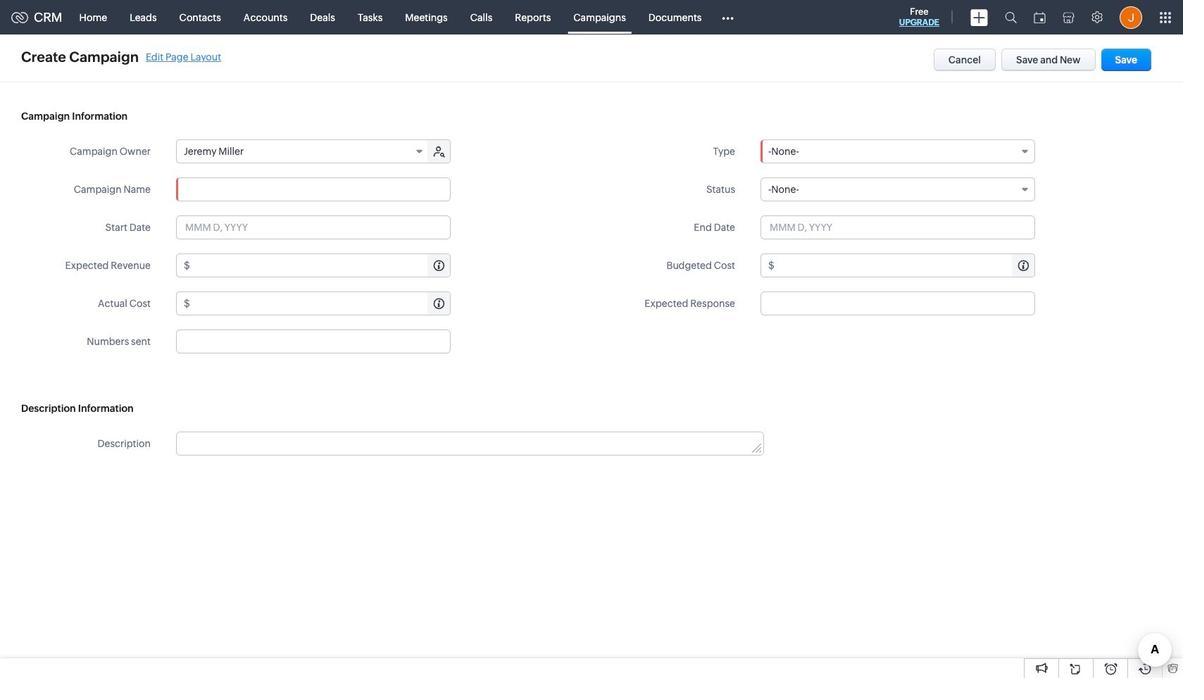 Task type: locate. For each thing, give the bounding box(es) containing it.
Other Modules field
[[713, 6, 744, 29]]

MMM D, YYYY text field
[[176, 216, 451, 240]]

None field
[[761, 140, 1036, 163], [177, 140, 429, 163], [761, 178, 1036, 202], [761, 140, 1036, 163], [177, 140, 429, 163], [761, 178, 1036, 202]]

create menu element
[[963, 0, 997, 34]]

logo image
[[11, 12, 28, 23]]

None text field
[[176, 178, 451, 202], [176, 330, 451, 354], [177, 433, 764, 455], [176, 178, 451, 202], [176, 330, 451, 354], [177, 433, 764, 455]]

calendar image
[[1035, 12, 1046, 23]]

None text field
[[192, 254, 450, 277], [777, 254, 1035, 277], [761, 292, 1036, 316], [192, 292, 450, 315], [192, 254, 450, 277], [777, 254, 1035, 277], [761, 292, 1036, 316], [192, 292, 450, 315]]

MMM D, YYYY text field
[[761, 216, 1036, 240]]



Task type: vqa. For each thing, say whether or not it's contained in the screenshot.
Create Menu image
yes



Task type: describe. For each thing, give the bounding box(es) containing it.
profile element
[[1112, 0, 1151, 34]]

create menu image
[[971, 9, 989, 26]]

profile image
[[1120, 6, 1143, 29]]

search element
[[997, 0, 1026, 35]]

search image
[[1006, 11, 1018, 23]]



